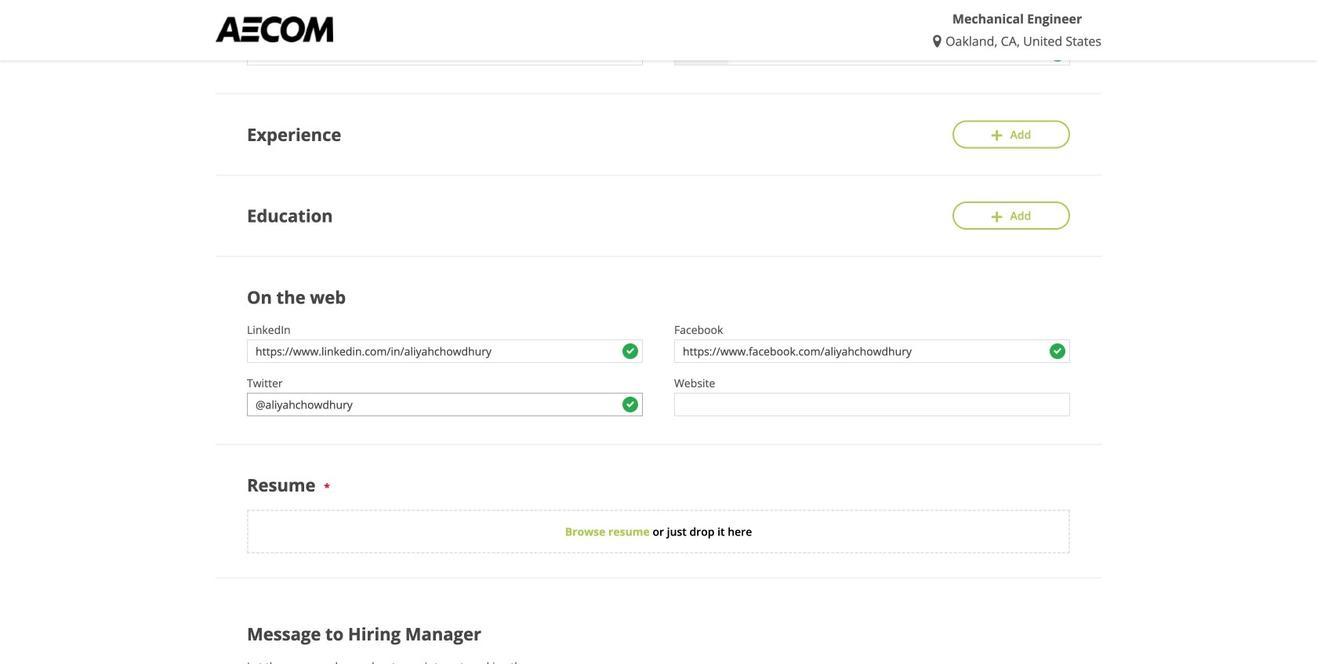Task type: locate. For each thing, give the bounding box(es) containing it.
aecom logo image
[[216, 16, 333, 42]]



Task type: describe. For each thing, give the bounding box(es) containing it.
location image
[[933, 35, 946, 48]]



Task type: vqa. For each thing, say whether or not it's contained in the screenshot.
Wix Logo
no



